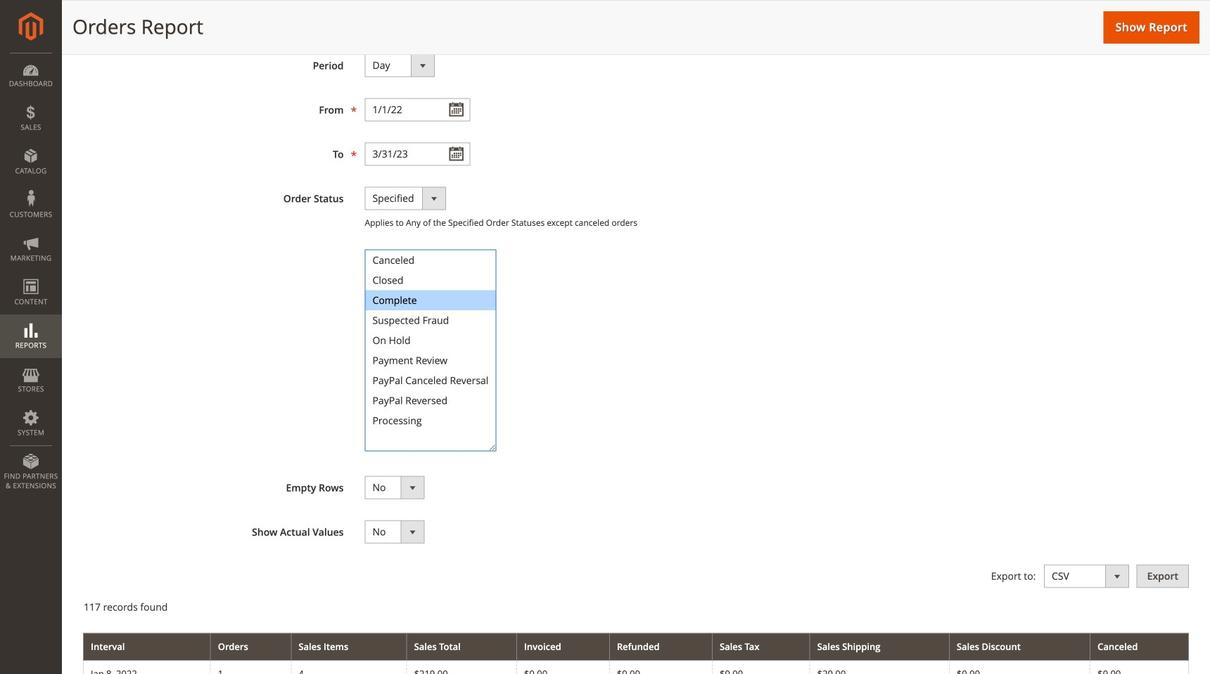 Task type: locate. For each thing, give the bounding box(es) containing it.
menu bar
[[0, 53, 62, 498]]

None text field
[[365, 98, 471, 121], [365, 142, 471, 166], [365, 98, 471, 121], [365, 142, 471, 166]]

magento admin panel image
[[19, 12, 43, 41]]



